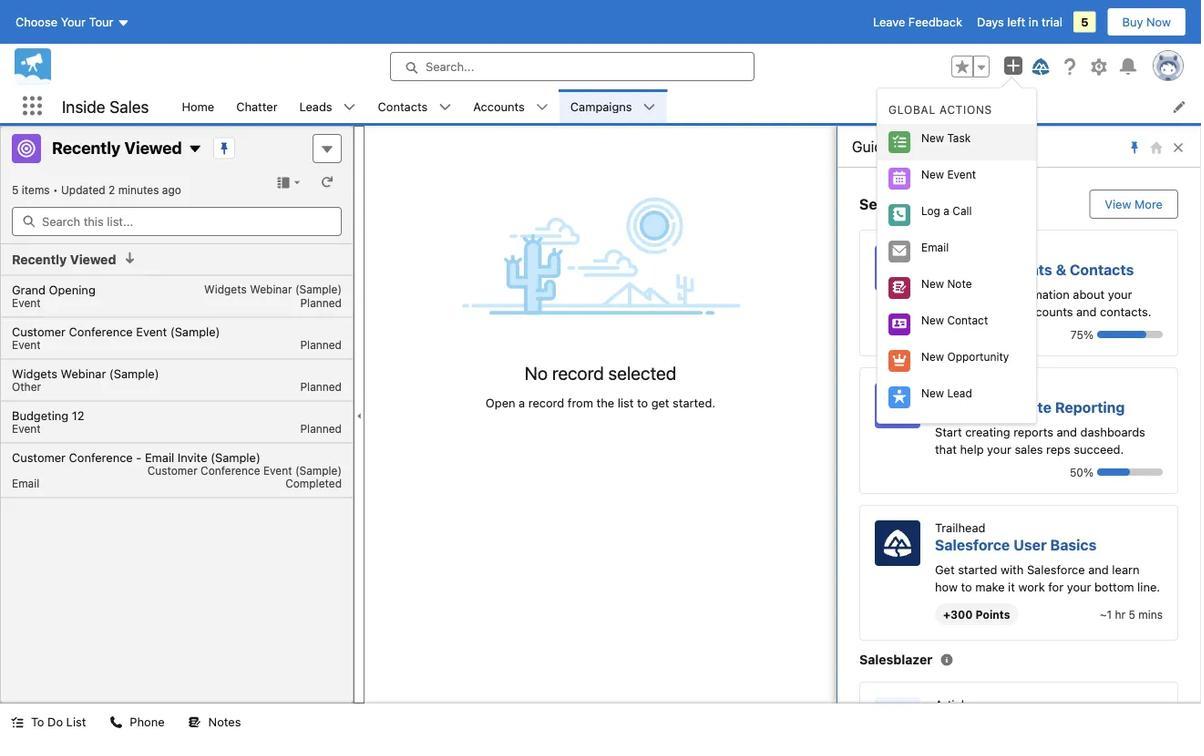 Task type: locate. For each thing, give the bounding box(es) containing it.
1 vertical spatial with
[[1001, 562, 1024, 576]]

text default image down search... at the top
[[439, 101, 452, 114]]

leave feedback
[[873, 15, 963, 29]]

1 horizontal spatial contacts
[[1070, 261, 1134, 278]]

work
[[1019, 580, 1045, 594]]

get
[[935, 562, 955, 576]]

a for call
[[944, 204, 950, 217]]

and up reps
[[1057, 425, 1078, 439]]

customer conference event (sample)
[[12, 325, 220, 339]]

5 inside recently viewed|campaigns|list view element
[[12, 183, 19, 196]]

a right open
[[519, 396, 525, 409]]

menu
[[878, 96, 1037, 416]]

recently down inside
[[52, 137, 121, 157]]

new left the contact
[[922, 313, 945, 326]]

text default image inside contacts list item
[[439, 101, 452, 114]]

2 vertical spatial guidance
[[935, 383, 988, 397]]

new left "note"
[[922, 277, 945, 290]]

new left lead
[[922, 386, 945, 399]]

2 new from the top
[[922, 168, 945, 180]]

0 vertical spatial for
[[925, 196, 946, 213]]

text default image left notes
[[188, 716, 201, 729]]

contacts inside guidance set set up accounts & contacts start storing information about your customers with accounts and contacts.
[[1070, 261, 1134, 278]]

6 new from the top
[[922, 386, 945, 399]]

choose
[[15, 15, 58, 29]]

1 horizontal spatial viewed
[[124, 137, 182, 157]]

set
[[991, 245, 1009, 259], [935, 261, 959, 278], [991, 383, 1009, 397]]

1 vertical spatial contacts
[[1070, 261, 1134, 278]]

campaigns link
[[560, 89, 643, 123]]

text default image down home
[[188, 142, 202, 156]]

5 right the trial
[[1081, 15, 1089, 29]]

0 vertical spatial with
[[997, 305, 1020, 319]]

2 horizontal spatial your
[[1108, 287, 1133, 301]]

text default image
[[343, 101, 356, 114], [123, 252, 136, 264], [11, 716, 24, 729], [110, 716, 123, 729]]

conference left -
[[69, 451, 133, 464]]

global
[[889, 103, 936, 116]]

progress bar progress bar down succeed.
[[1098, 469, 1163, 476]]

1 horizontal spatial webinar
[[250, 283, 292, 296]]

customer for customer conference - email invite (sample) customer conference event (sample)
[[12, 451, 66, 464]]

contacts down search... at the top
[[378, 99, 428, 113]]

with up it
[[1001, 562, 1024, 576]]

~1 hr 5 mins
[[1100, 608, 1163, 621]]

viewed
[[124, 137, 182, 157], [70, 252, 116, 267]]

and
[[1077, 305, 1097, 319], [1057, 425, 1078, 439], [1089, 562, 1109, 576]]

None search field
[[12, 207, 342, 236]]

to right the how
[[961, 580, 972, 594]]

feedback
[[909, 15, 963, 29]]

event inside the customer conference - email invite (sample) customer conference event (sample)
[[263, 464, 292, 477]]

1 horizontal spatial accounts
[[986, 261, 1053, 278]]

accounts down search... at the top
[[473, 99, 525, 113]]

with down 'storing'
[[997, 305, 1020, 319]]

record down no
[[529, 396, 565, 409]]

you
[[949, 196, 975, 213]]

start up 'that' at the bottom of page
[[935, 425, 962, 439]]

select an item from this list to open it. list box
[[1, 276, 353, 498]]

0 vertical spatial recently
[[52, 137, 121, 157]]

5 right hr
[[1129, 608, 1136, 621]]

new lead link
[[878, 379, 1037, 416]]

1 horizontal spatial your
[[1067, 580, 1092, 594]]

widgets
[[204, 283, 247, 296], [12, 367, 57, 381]]

0 vertical spatial to
[[637, 396, 648, 409]]

text default image right leads
[[343, 101, 356, 114]]

new up new lead
[[922, 350, 945, 363]]

0 vertical spatial webinar
[[250, 283, 292, 296]]

and inside 'trailhead salesforce user basics get started with salesforce and learn how to make it work for your bottom line.'
[[1089, 562, 1109, 576]]

2 vertical spatial 5
[[1129, 608, 1136, 621]]

0 horizontal spatial contacts
[[378, 99, 428, 113]]

conference for event
[[69, 325, 133, 339]]

1 vertical spatial accounts
[[986, 261, 1053, 278]]

guidance inside guidance set deliver accurate reporting start creating reports and dashboards that help your sales reps succeed.
[[935, 383, 988, 397]]

recently viewed up opening
[[12, 252, 116, 267]]

0 vertical spatial progress bar progress bar
[[1098, 331, 1163, 338]]

1 vertical spatial start
[[935, 425, 962, 439]]

customer
[[12, 325, 66, 339], [12, 451, 66, 464], [147, 464, 198, 477]]

0 vertical spatial set
[[991, 245, 1009, 259]]

customer down budgeting
[[12, 451, 66, 464]]

campaigns list item
[[560, 89, 667, 123]]

widgets up budgeting
[[12, 367, 57, 381]]

and for basics
[[1089, 562, 1109, 576]]

customers
[[935, 305, 993, 319]]

1 horizontal spatial 5
[[1081, 15, 1089, 29]]

1 vertical spatial guidance
[[935, 245, 988, 259]]

1 vertical spatial 5
[[12, 183, 19, 196]]

salesforce down basics
[[1027, 562, 1086, 576]]

text default image left to
[[11, 716, 24, 729]]

and down the about
[[1077, 305, 1097, 319]]

campaigns image
[[12, 134, 41, 163]]

set left 'up' at top right
[[935, 261, 959, 278]]

salesforce down trailhead
[[935, 536, 1010, 553]]

customer down grand
[[12, 325, 66, 339]]

0 vertical spatial accounts
[[473, 99, 525, 113]]

0 horizontal spatial salesforce
[[935, 536, 1010, 553]]

your inside guidance set deliver accurate reporting start creating reports and dashboards that help your sales reps succeed.
[[987, 443, 1012, 456]]

your left bottom
[[1067, 580, 1092, 594]]

0 vertical spatial widgets webinar (sample)
[[204, 283, 342, 296]]

0 vertical spatial widgets
[[204, 283, 247, 296]]

+300
[[944, 608, 973, 621]]

1 vertical spatial for
[[1049, 580, 1064, 594]]

0 horizontal spatial accounts
[[473, 99, 525, 113]]

0 horizontal spatial 5
[[12, 183, 19, 196]]

recently viewed
[[52, 137, 182, 157], [12, 252, 116, 267]]

view more button
[[1090, 190, 1179, 219]]

customer for customer conference event (sample)
[[12, 325, 66, 339]]

and inside guidance set set up accounts & contacts start storing information about your customers with accounts and contacts.
[[1077, 305, 1097, 319]]

start up customers
[[935, 287, 962, 301]]

text default image inside accounts list item
[[536, 101, 549, 114]]

guidance up 'deliver'
[[935, 383, 988, 397]]

1 progress bar progress bar from the top
[[1098, 331, 1163, 338]]

text default image inside campaigns list item
[[643, 101, 656, 114]]

trailhead
[[935, 521, 986, 534]]

planned
[[300, 297, 342, 310], [300, 339, 342, 351], [300, 381, 342, 393], [300, 423, 342, 435]]

0 horizontal spatial to
[[637, 396, 648, 409]]

a inside no record selected main content
[[519, 396, 525, 409]]

4 new from the top
[[922, 313, 945, 326]]

0 vertical spatial guidance
[[852, 138, 915, 155]]

0 vertical spatial recently viewed
[[52, 137, 182, 157]]

contacts up the about
[[1070, 261, 1134, 278]]

choose your tour button
[[15, 7, 131, 36]]

1 horizontal spatial widgets
[[204, 283, 247, 296]]

5 for 5
[[1081, 15, 1089, 29]]

trailhead salesforce user basics get started with salesforce and learn how to make it work for your bottom line.
[[935, 521, 1161, 594]]

recently viewed status
[[12, 183, 61, 196]]

4 planned from the top
[[300, 423, 342, 435]]

2 vertical spatial and
[[1089, 562, 1109, 576]]

0 horizontal spatial for
[[925, 196, 946, 213]]

1 start from the top
[[935, 287, 962, 301]]

0 horizontal spatial widgets webinar (sample)
[[12, 367, 159, 381]]

2 vertical spatial set
[[991, 383, 1009, 397]]

accounts list item
[[462, 89, 560, 123]]

1 vertical spatial widgets webinar (sample)
[[12, 367, 159, 381]]

notes button
[[177, 704, 252, 740]]

budgeting
[[12, 409, 69, 423]]

guidance up 'up' at top right
[[935, 245, 988, 259]]

recently viewed down the inside sales
[[52, 137, 182, 157]]

1 vertical spatial your
[[987, 443, 1012, 456]]

0 vertical spatial and
[[1077, 305, 1097, 319]]

0 horizontal spatial email
[[12, 477, 39, 490]]

guidance for guidance set deliver accurate reporting start creating reports and dashboards that help your sales reps succeed.
[[935, 383, 988, 397]]

1 vertical spatial widgets
[[12, 367, 57, 381]]

0 horizontal spatial viewed
[[70, 252, 116, 267]]

accounts inside "link"
[[473, 99, 525, 113]]

2 progress bar progress bar from the top
[[1098, 469, 1163, 476]]

1 new from the top
[[922, 131, 945, 144]]

your up contacts.
[[1108, 287, 1133, 301]]

1 vertical spatial progress bar progress bar
[[1098, 469, 1163, 476]]

5
[[1081, 15, 1089, 29], [12, 183, 19, 196], [1129, 608, 1136, 621]]

accounts
[[1023, 305, 1073, 319]]

&
[[1056, 261, 1067, 278]]

0 vertical spatial salesforce
[[935, 536, 1010, 553]]

set up accurate
[[991, 383, 1009, 397]]

make
[[976, 580, 1005, 594]]

your down creating
[[987, 443, 1012, 456]]

email down log
[[922, 240, 949, 253]]

progress bar progress bar for deliver accurate reporting
[[1098, 469, 1163, 476]]

text default image inside recently viewed|campaigns|list view element
[[188, 142, 202, 156]]

and inside guidance set deliver accurate reporting start creating reports and dashboards that help your sales reps succeed.
[[1057, 425, 1078, 439]]

text default image down "search..." button
[[536, 101, 549, 114]]

a inside menu
[[944, 204, 950, 217]]

2 start from the top
[[935, 425, 962, 439]]

article
[[935, 698, 971, 711]]

chatter link
[[225, 89, 289, 123]]

search... button
[[390, 52, 755, 81]]

trial
[[1042, 15, 1063, 29]]

email down budgeting
[[12, 477, 39, 490]]

3 new from the top
[[922, 277, 945, 290]]

a
[[944, 204, 950, 217], [519, 396, 525, 409]]

none search field inside recently viewed|campaigns|list view element
[[12, 207, 342, 236]]

record up from
[[552, 362, 604, 384]]

1 vertical spatial webinar
[[61, 367, 106, 381]]

1 vertical spatial salesforce
[[1027, 562, 1086, 576]]

conference left completed
[[201, 464, 260, 477]]

planned for customer conference event (sample)
[[300, 339, 342, 351]]

conference for -
[[69, 451, 133, 464]]

to inside 'trailhead salesforce user basics get started with salesforce and learn how to make it work for your bottom line.'
[[961, 580, 972, 594]]

new for new opportunity
[[922, 350, 945, 363]]

progress bar progress bar
[[1098, 331, 1163, 338], [1098, 469, 1163, 476]]

2 planned from the top
[[300, 339, 342, 351]]

-
[[136, 451, 142, 464]]

call
[[953, 204, 972, 217]]

1 horizontal spatial salesforce
[[1027, 562, 1086, 576]]

text default image right campaigns
[[643, 101, 656, 114]]

1 vertical spatial viewed
[[70, 252, 116, 267]]

and for accurate
[[1057, 425, 1078, 439]]

guidance set set up accounts & contacts start storing information about your customers with accounts and contacts.
[[935, 245, 1152, 319]]

5 left items
[[12, 183, 19, 196]]

new task
[[922, 131, 971, 144]]

contacts
[[378, 99, 428, 113], [1070, 261, 1134, 278]]

1 horizontal spatial a
[[944, 204, 950, 217]]

1 vertical spatial recently
[[12, 252, 67, 267]]

0 vertical spatial your
[[1108, 287, 1133, 301]]

set for deliver
[[991, 383, 1009, 397]]

5 new from the top
[[922, 350, 945, 363]]

conference
[[69, 325, 133, 339], [69, 451, 133, 464], [201, 464, 260, 477]]

line.
[[1138, 580, 1161, 594]]

~1
[[1100, 608, 1112, 621]]

and up bottom
[[1089, 562, 1109, 576]]

guidance inside guidance set set up accounts & contacts start storing information about your customers with accounts and contacts.
[[935, 245, 988, 259]]

learn
[[1113, 562, 1140, 576]]

event
[[948, 168, 976, 180], [12, 297, 41, 310], [136, 325, 167, 339], [12, 339, 41, 351], [12, 423, 41, 435], [263, 464, 292, 477]]

succeed.
[[1074, 443, 1124, 456]]

user
[[1014, 536, 1047, 553]]

ago
[[162, 183, 181, 196]]

for left you
[[925, 196, 946, 213]]

grand opening
[[12, 283, 96, 297]]

viewed up opening
[[70, 252, 116, 267]]

2 horizontal spatial email
[[922, 240, 949, 253]]

items
[[22, 183, 50, 196]]

deliver accurate reporting link
[[935, 398, 1125, 416]]

new left task
[[922, 131, 945, 144]]

widgets down search recently viewed list view. "search box"
[[204, 283, 247, 296]]

0 vertical spatial a
[[944, 204, 950, 217]]

start inside guidance set deliver accurate reporting start creating reports and dashboards that help your sales reps succeed.
[[935, 425, 962, 439]]

inside sales
[[62, 96, 149, 116]]

guidance down global at top
[[852, 138, 915, 155]]

progress bar progress bar down contacts.
[[1098, 331, 1163, 338]]

0 vertical spatial 5
[[1081, 15, 1089, 29]]

new opportunity link
[[878, 343, 1037, 379]]

recently viewed|campaigns|list view element
[[0, 126, 354, 704]]

set inside guidance set deliver accurate reporting start creating reports and dashboards that help your sales reps succeed.
[[991, 383, 1009, 397]]

webinar
[[250, 283, 292, 296], [61, 367, 106, 381]]

0 vertical spatial viewed
[[124, 137, 182, 157]]

0 horizontal spatial your
[[987, 443, 1012, 456]]

1 horizontal spatial email
[[145, 451, 174, 464]]

1 horizontal spatial to
[[961, 580, 972, 594]]

1 vertical spatial and
[[1057, 425, 1078, 439]]

0 vertical spatial contacts
[[378, 99, 428, 113]]

new
[[922, 131, 945, 144], [922, 168, 945, 180], [922, 277, 945, 290], [922, 313, 945, 326], [922, 350, 945, 363], [922, 386, 945, 399]]

viewed up minutes
[[124, 137, 182, 157]]

that
[[935, 443, 957, 456]]

recently up grand
[[12, 252, 67, 267]]

1 vertical spatial to
[[961, 580, 972, 594]]

text default image for accounts
[[536, 101, 549, 114]]

3 planned from the top
[[300, 381, 342, 393]]

with inside 'trailhead salesforce user basics get started with salesforce and learn how to make it work for your bottom line.'
[[1001, 562, 1024, 576]]

a right log
[[944, 204, 950, 217]]

set up set up accounts & contacts link
[[991, 245, 1009, 259]]

widgets webinar (sample)
[[204, 283, 342, 296], [12, 367, 159, 381]]

text default image for campaigns
[[643, 101, 656, 114]]

points
[[976, 608, 1011, 621]]

new down center
[[922, 168, 945, 180]]

group
[[952, 56, 990, 77]]

log a call
[[922, 204, 972, 217]]

1 vertical spatial email
[[145, 451, 174, 464]]

grand
[[12, 283, 46, 297]]

to
[[31, 715, 44, 729]]

progress bar image
[[1098, 469, 1130, 476]]

2 vertical spatial email
[[12, 477, 39, 490]]

text default image left "phone"
[[110, 716, 123, 729]]

menu containing global actions
[[878, 96, 1037, 416]]

inside
[[62, 96, 105, 116]]

how
[[935, 580, 958, 594]]

contacts link
[[367, 89, 439, 123]]

text default image
[[439, 101, 452, 114], [536, 101, 549, 114], [643, 101, 656, 114], [188, 142, 202, 156], [188, 716, 201, 729]]

tour
[[89, 15, 113, 29]]

text default image inside phone button
[[110, 716, 123, 729]]

email
[[922, 240, 949, 253], [145, 451, 174, 464], [12, 477, 39, 490]]

list
[[171, 89, 1202, 123]]

accounts up 'information'
[[986, 261, 1053, 278]]

2 vertical spatial your
[[1067, 580, 1092, 594]]

customer conference - email invite (sample) customer conference event (sample)
[[12, 451, 342, 477]]

0 vertical spatial email
[[922, 240, 949, 253]]

1 vertical spatial a
[[519, 396, 525, 409]]

conference down opening
[[69, 325, 133, 339]]

set for set
[[991, 245, 1009, 259]]

for right 'work'
[[1049, 580, 1064, 594]]

1 horizontal spatial for
[[1049, 580, 1064, 594]]

new event link
[[878, 160, 1037, 197]]

0 horizontal spatial a
[[519, 396, 525, 409]]

email right -
[[145, 451, 174, 464]]

to right list
[[637, 396, 648, 409]]

0 vertical spatial record
[[552, 362, 604, 384]]

open
[[486, 396, 516, 409]]

1 vertical spatial recently viewed
[[12, 252, 116, 267]]

started.
[[673, 396, 716, 409]]

0 vertical spatial start
[[935, 287, 962, 301]]



Task type: vqa. For each thing, say whether or not it's contained in the screenshot.
the
yes



Task type: describe. For each thing, give the bounding box(es) containing it.
more
[[1135, 197, 1163, 211]]

from
[[568, 396, 593, 409]]

list containing home
[[171, 89, 1202, 123]]

selected
[[860, 196, 922, 213]]

new for new event
[[922, 168, 945, 180]]

leads link
[[289, 89, 343, 123]]

guidance for guidance set set up accounts & contacts start storing information about your customers with accounts and contacts.
[[935, 245, 988, 259]]

start inside guidance set set up accounts & contacts start storing information about your customers with accounts and contacts.
[[935, 287, 962, 301]]

log
[[922, 204, 941, 217]]

new contact link
[[878, 306, 1037, 343]]

your inside 'trailhead salesforce user basics get started with salesforce and learn how to make it work for your bottom line.'
[[1067, 580, 1092, 594]]

selected
[[609, 362, 677, 384]]

view
[[1105, 197, 1132, 211]]

updated
[[61, 183, 105, 196]]

do
[[47, 715, 63, 729]]

storing
[[966, 287, 1004, 301]]

buy now button
[[1107, 7, 1187, 36]]

2 horizontal spatial 5
[[1129, 608, 1136, 621]]

planned for budgeting 12
[[300, 423, 342, 435]]

leads list item
[[289, 89, 367, 123]]

new note link
[[878, 270, 1037, 306]]

your inside guidance set set up accounts & contacts start storing information about your customers with accounts and contacts.
[[1108, 287, 1133, 301]]

log a call link
[[878, 197, 1037, 233]]

invite
[[178, 451, 207, 464]]

get
[[652, 396, 670, 409]]

5 items • updated 2 minutes ago
[[12, 183, 181, 196]]

buy
[[1123, 15, 1144, 29]]

progress bar progress bar for set up accounts & contacts
[[1098, 331, 1163, 338]]

budgeting 12
[[12, 409, 84, 423]]

•
[[53, 183, 58, 196]]

sales
[[110, 96, 149, 116]]

list
[[66, 715, 86, 729]]

reports
[[1014, 425, 1054, 439]]

creating
[[966, 425, 1011, 439]]

new opportunity
[[922, 350, 1009, 363]]

50%
[[1070, 466, 1094, 479]]

open a record from the list to get started.
[[486, 396, 716, 409]]

view more
[[1105, 197, 1163, 211]]

dashboards
[[1081, 425, 1146, 439]]

guidance for guidance center
[[852, 138, 915, 155]]

new for new lead
[[922, 386, 945, 399]]

contact
[[948, 313, 988, 326]]

reps
[[1047, 443, 1071, 456]]

center
[[919, 138, 964, 155]]

accounts inside guidance set set up accounts & contacts start storing information about your customers with accounts and contacts.
[[986, 261, 1053, 278]]

email inside the customer conference - email invite (sample) customer conference event (sample)
[[145, 451, 174, 464]]

up
[[963, 261, 983, 278]]

your
[[61, 15, 86, 29]]

information
[[1007, 287, 1070, 301]]

contacts list item
[[367, 89, 462, 123]]

to do list button
[[0, 704, 97, 740]]

campaigns
[[571, 99, 632, 113]]

1 vertical spatial record
[[529, 396, 565, 409]]

notes
[[208, 715, 241, 729]]

leave
[[873, 15, 906, 29]]

opening
[[49, 283, 96, 297]]

help
[[960, 443, 984, 456]]

5 for 5 items • updated 2 minutes ago
[[12, 183, 19, 196]]

contacts inside list item
[[378, 99, 428, 113]]

text default image inside leads list item
[[343, 101, 356, 114]]

text default image for contacts
[[439, 101, 452, 114]]

new contact
[[922, 313, 988, 326]]

new for new task
[[922, 131, 945, 144]]

1 horizontal spatial widgets webinar (sample)
[[204, 283, 342, 296]]

selected for you
[[860, 196, 975, 213]]

contacts.
[[1100, 305, 1152, 319]]

leads
[[300, 99, 332, 113]]

days left in trial
[[977, 15, 1063, 29]]

accounts link
[[462, 89, 536, 123]]

hr
[[1115, 608, 1126, 621]]

task
[[948, 131, 971, 144]]

no record selected main content
[[365, 126, 837, 704]]

now
[[1147, 15, 1171, 29]]

days
[[977, 15, 1004, 29]]

0 horizontal spatial widgets
[[12, 367, 57, 381]]

in
[[1029, 15, 1039, 29]]

75%
[[1071, 328, 1094, 341]]

customer right -
[[147, 464, 198, 477]]

global actions
[[889, 103, 993, 116]]

with inside guidance set set up accounts & contacts start storing information about your customers with accounts and contacts.
[[997, 305, 1020, 319]]

1 planned from the top
[[300, 297, 342, 310]]

planned for widgets webinar (sample)
[[300, 381, 342, 393]]

new for new contact
[[922, 313, 945, 326]]

leave feedback link
[[873, 15, 963, 29]]

choose your tour
[[15, 15, 113, 29]]

0 horizontal spatial webinar
[[61, 367, 106, 381]]

text default image inside to do list button
[[11, 716, 24, 729]]

actions
[[940, 103, 993, 116]]

new for new note
[[922, 277, 945, 290]]

deliver
[[935, 398, 985, 416]]

the
[[597, 396, 615, 409]]

salesforce user basics link
[[935, 536, 1097, 553]]

progress bar image
[[1098, 331, 1147, 338]]

text default image down search recently viewed list view. "search box"
[[123, 252, 136, 264]]

reporting
[[1056, 398, 1125, 416]]

buy now
[[1123, 15, 1171, 29]]

new event
[[922, 168, 976, 180]]

list
[[618, 396, 634, 409]]

guidance set deliver accurate reporting start creating reports and dashboards that help your sales reps succeed.
[[935, 383, 1146, 456]]

completed
[[285, 477, 342, 490]]

phone
[[130, 715, 165, 729]]

other
[[12, 381, 41, 393]]

lead
[[948, 386, 973, 399]]

a for record
[[519, 396, 525, 409]]

started
[[958, 562, 998, 576]]

1 vertical spatial set
[[935, 261, 959, 278]]

12
[[72, 409, 84, 423]]

for inside 'trailhead salesforce user basics get started with salesforce and learn how to make it work for your bottom line.'
[[1049, 580, 1064, 594]]

to do list
[[31, 715, 86, 729]]

Search Recently Viewed list view. search field
[[12, 207, 342, 236]]

left
[[1008, 15, 1026, 29]]

new note
[[922, 277, 972, 290]]

text default image inside notes button
[[188, 716, 201, 729]]

to inside no record selected main content
[[637, 396, 648, 409]]

+300 points
[[944, 608, 1011, 621]]



